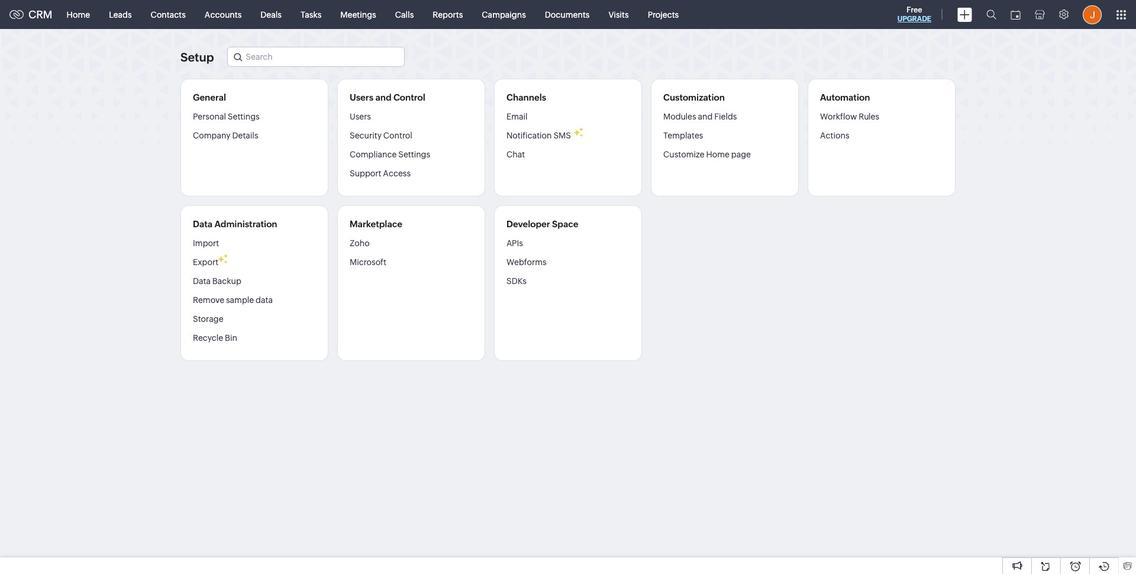 Task type: locate. For each thing, give the bounding box(es) containing it.
tasks
[[301, 10, 322, 19]]

compliance
[[350, 150, 397, 159]]

developer space
[[507, 219, 579, 229]]

microsoft
[[350, 258, 387, 267]]

1 vertical spatial home
[[706, 150, 730, 159]]

projects link
[[639, 0, 689, 29]]

home
[[67, 10, 90, 19], [706, 150, 730, 159]]

data down 'export' link
[[193, 276, 211, 286]]

1 horizontal spatial and
[[698, 112, 713, 121]]

1 vertical spatial users
[[350, 112, 371, 121]]

settings up access
[[399, 150, 430, 159]]

backup
[[212, 276, 241, 286]]

control
[[394, 92, 426, 102], [383, 131, 412, 140]]

create menu element
[[951, 0, 980, 29]]

users link
[[350, 111, 371, 126]]

settings for compliance settings
[[399, 150, 430, 159]]

documents link
[[536, 0, 599, 29]]

1 horizontal spatial settings
[[399, 150, 430, 159]]

users for users and control
[[350, 92, 374, 102]]

customization
[[664, 92, 725, 102]]

and up security control
[[376, 92, 392, 102]]

access
[[383, 169, 411, 178]]

2 users from the top
[[350, 112, 371, 121]]

remove sample data link
[[193, 291, 273, 310]]

data
[[193, 219, 213, 229], [193, 276, 211, 286]]

marketplace
[[350, 219, 403, 229]]

support
[[350, 169, 382, 178]]

actions
[[820, 131, 850, 140]]

leads link
[[100, 0, 141, 29]]

rules
[[859, 112, 880, 121]]

chat link
[[507, 145, 525, 164]]

chat
[[507, 150, 525, 159]]

sms
[[554, 131, 571, 140]]

1 data from the top
[[193, 219, 213, 229]]

0 vertical spatial and
[[376, 92, 392, 102]]

data for data administration
[[193, 219, 213, 229]]

1 vertical spatial and
[[698, 112, 713, 121]]

export link
[[193, 253, 218, 272]]

apis link
[[507, 238, 523, 253]]

templates
[[664, 131, 704, 140]]

data for data backup
[[193, 276, 211, 286]]

remove sample data
[[193, 295, 273, 305]]

control up 'compliance settings' link
[[383, 131, 412, 140]]

free
[[907, 5, 923, 14]]

leads
[[109, 10, 132, 19]]

notification sms
[[507, 131, 571, 140]]

customize home page link
[[664, 145, 751, 164]]

security control link
[[350, 126, 412, 145]]

and
[[376, 92, 392, 102], [698, 112, 713, 121]]

0 vertical spatial home
[[67, 10, 90, 19]]

1 users from the top
[[350, 92, 374, 102]]

1 horizontal spatial home
[[706, 150, 730, 159]]

0 horizontal spatial and
[[376, 92, 392, 102]]

1 vertical spatial settings
[[399, 150, 430, 159]]

sdks link
[[507, 272, 527, 291]]

email link
[[507, 111, 528, 126]]

1 vertical spatial data
[[193, 276, 211, 286]]

accounts link
[[195, 0, 251, 29]]

campaigns link
[[473, 0, 536, 29]]

storage
[[193, 314, 224, 324]]

None field
[[228, 47, 405, 67]]

company details
[[193, 131, 258, 140]]

workflow rules link
[[820, 111, 880, 126]]

recycle
[[193, 333, 223, 343]]

control up security control
[[394, 92, 426, 102]]

space
[[552, 219, 579, 229]]

recycle bin
[[193, 333, 237, 343]]

modules and fields
[[664, 112, 737, 121]]

and inside "link"
[[698, 112, 713, 121]]

personal
[[193, 112, 226, 121]]

profile element
[[1076, 0, 1109, 29]]

data up import at the left of page
[[193, 219, 213, 229]]

email
[[507, 112, 528, 121]]

webforms
[[507, 258, 547, 267]]

0 vertical spatial control
[[394, 92, 426, 102]]

settings
[[228, 112, 260, 121], [399, 150, 430, 159]]

free upgrade
[[898, 5, 932, 23]]

create menu image
[[958, 7, 973, 22]]

0 vertical spatial users
[[350, 92, 374, 102]]

users up the users link
[[350, 92, 374, 102]]

compliance settings
[[350, 150, 430, 159]]

channels
[[507, 92, 546, 102]]

2 data from the top
[[193, 276, 211, 286]]

home right crm
[[67, 10, 90, 19]]

meetings link
[[331, 0, 386, 29]]

company details link
[[193, 126, 258, 145]]

search element
[[980, 0, 1004, 29]]

security
[[350, 131, 382, 140]]

home left page
[[706, 150, 730, 159]]

users up security
[[350, 112, 371, 121]]

0 vertical spatial data
[[193, 219, 213, 229]]

0 horizontal spatial home
[[67, 10, 90, 19]]

and for modules
[[698, 112, 713, 121]]

0 vertical spatial settings
[[228, 112, 260, 121]]

and left the fields
[[698, 112, 713, 121]]

settings up details
[[228, 112, 260, 121]]

fields
[[715, 112, 737, 121]]

data administration
[[193, 219, 277, 229]]

apis
[[507, 239, 523, 248]]

details
[[232, 131, 258, 140]]

deals
[[261, 10, 282, 19]]

users
[[350, 92, 374, 102], [350, 112, 371, 121]]

home link
[[57, 0, 100, 29]]

0 horizontal spatial settings
[[228, 112, 260, 121]]

contacts
[[151, 10, 186, 19]]



Task type: vqa. For each thing, say whether or not it's contained in the screenshot.
is
no



Task type: describe. For each thing, give the bounding box(es) containing it.
notification
[[507, 131, 552, 140]]

company
[[193, 131, 231, 140]]

deals link
[[251, 0, 291, 29]]

tasks link
[[291, 0, 331, 29]]

personal settings
[[193, 112, 260, 121]]

compliance settings link
[[350, 145, 430, 164]]

workflow
[[820, 112, 857, 121]]

automation
[[820, 92, 870, 102]]

actions link
[[820, 126, 850, 145]]

modules and fields link
[[664, 111, 737, 126]]

remove
[[193, 295, 224, 305]]

Search text field
[[228, 47, 405, 66]]

notification sms link
[[507, 126, 571, 145]]

users for users
[[350, 112, 371, 121]]

templates link
[[664, 126, 704, 145]]

crm
[[28, 8, 52, 21]]

customize
[[664, 150, 705, 159]]

recycle bin link
[[193, 329, 237, 347]]

projects
[[648, 10, 679, 19]]

and for users
[[376, 92, 392, 102]]

microsoft link
[[350, 253, 387, 272]]

developer
[[507, 219, 550, 229]]

search image
[[987, 9, 997, 20]]

settings for personal settings
[[228, 112, 260, 121]]

calendar image
[[1011, 10, 1021, 19]]

documents
[[545, 10, 590, 19]]

page
[[732, 150, 751, 159]]

zoho link
[[350, 238, 370, 253]]

data backup link
[[193, 272, 241, 291]]

contacts link
[[141, 0, 195, 29]]

accounts
[[205, 10, 242, 19]]

import link
[[193, 238, 219, 253]]

calls link
[[386, 0, 423, 29]]

administration
[[215, 219, 277, 229]]

1 vertical spatial control
[[383, 131, 412, 140]]

crm link
[[9, 8, 52, 21]]

profile image
[[1083, 5, 1102, 24]]

webforms link
[[507, 253, 547, 272]]

upgrade
[[898, 15, 932, 23]]

support access
[[350, 169, 411, 178]]

general
[[193, 92, 226, 102]]

bin
[[225, 333, 237, 343]]

reports
[[433, 10, 463, 19]]

security control
[[350, 131, 412, 140]]

workflow rules
[[820, 112, 880, 121]]

sdks
[[507, 276, 527, 286]]

visits
[[609, 10, 629, 19]]

users and control
[[350, 92, 426, 102]]

modules
[[664, 112, 697, 121]]

export
[[193, 258, 218, 267]]

campaigns
[[482, 10, 526, 19]]

calls
[[395, 10, 414, 19]]

setup
[[181, 50, 214, 64]]

storage link
[[193, 310, 224, 329]]

import
[[193, 239, 219, 248]]

zoho
[[350, 239, 370, 248]]

reports link
[[423, 0, 473, 29]]

support access link
[[350, 164, 411, 183]]

data backup
[[193, 276, 241, 286]]

data
[[256, 295, 273, 305]]

customize home page
[[664, 150, 751, 159]]

personal settings link
[[193, 111, 260, 126]]

sample
[[226, 295, 254, 305]]



